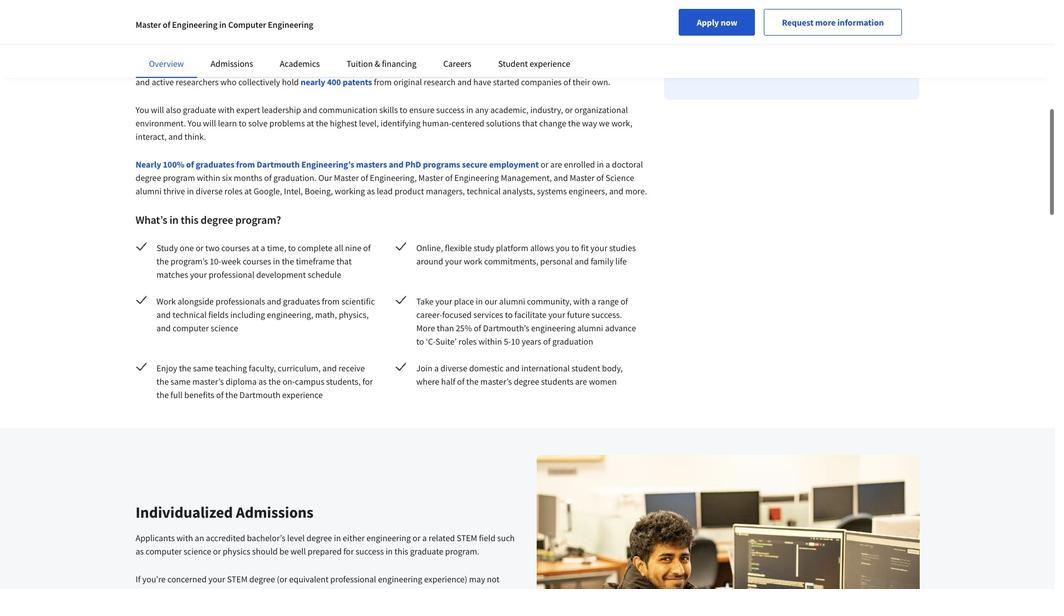 Task type: describe. For each thing, give the bounding box(es) containing it.
2022,
[[275, 0, 295, 6]]

also
[[166, 104, 181, 115]]

staff
[[346, 587, 362, 589]]

within inside take your place in our alumni community, with a range of career-focused services to facilitate your future success. more than 25% of dartmouth's engineering alumni advance to 'c-suite' roles within 5-10 years of graduation
[[479, 336, 502, 347]]

half
[[441, 376, 455, 387]]

will inside if you're concerned your stem degree (or equivalent professional engineering experience) may not provide enough background knowledge, our admissions staff will be happy to work with you to discus
[[364, 587, 377, 589]]

programs
[[423, 159, 460, 170]]

the right drive at the top right of page
[[594, 0, 606, 6]]

graduate inside applicants with an accredited bachelor's level degree in either engineering or a related stem field such as computer science or physics should be well prepared for success in this graduate program.
[[410, 546, 443, 557]]

computer down courses, on the top right of page
[[579, 22, 615, 33]]

interact,
[[136, 131, 167, 142]]

any
[[475, 104, 489, 115]]

leadership
[[262, 104, 301, 115]]

is
[[410, 0, 416, 6]]

engineers,
[[569, 185, 607, 197]]

campus
[[295, 376, 324, 387]]

work inside if you're concerned your stem degree (or equivalent professional engineering experience) may not provide enough background knowledge, our admissions staff will be happy to work with you to discus
[[424, 587, 443, 589]]

linked
[[539, 8, 562, 19]]

and inside join a diverse domestic and international student body, where half of the master's degree students are women
[[505, 363, 520, 374]]

an inside 'with the us chips and science act of 2022, skills investment in this sector is at an all-time high. take the next step and drive the future of computer engineering with our specialized degree program. through nine carefully curated and thematically linked courses, you will systematically acquire a deep understanding of intelligent systems, learning how they interact to transform the world of computer engineering as we know it.'
[[426, 0, 436, 6]]

if
[[710, 9, 715, 21]]

professional inside study one or two courses at a time, to complete all nine of the program's 10-week courses in the timeframe that matches your professional development schedule
[[209, 269, 255, 280]]

master's inside join a diverse domestic and international student body, where half of the master's degree students are women
[[481, 376, 512, 387]]

at inside the you will also graduate with expert leadership and communication skills to ensure success in any academic, industry, or organizational environment. you will learn to solve problems at the highest level, identifying human-centered solutions that change the way we work, interact, and think.
[[307, 118, 314, 129]]

nine inside study one or two courses at a time, to complete all nine of the program's 10-week courses in the timeframe that matches your professional development schedule
[[345, 242, 362, 253]]

experience)
[[424, 574, 467, 585]]

the left on-
[[269, 376, 281, 387]]

environment.
[[136, 118, 186, 129]]

math,
[[315, 309, 337, 320]]

engineering inside applicants with an accredited bachelor's level degree in either engineering or a related stem field such as computer science or physics should be well prepared for success in this graduate program.
[[367, 533, 411, 544]]

week
[[221, 256, 241, 267]]

in right enrolled
[[597, 159, 604, 170]]

platform
[[496, 242, 528, 253]]

graduate inside the you will also graduate with expert leadership and communication skills to ensure success in any academic, industry, or organizational environment. you will learn to solve problems at the highest level, identifying human-centered solutions that change the way we work, interact, and think.
[[183, 104, 216, 115]]

enjoy
[[157, 363, 177, 374]]

0 vertical spatial dartmouth
[[257, 159, 300, 170]]

degree up the two
[[201, 213, 233, 227]]

study one or two courses at a time, to complete all nine of the program's 10-week courses in the timeframe that matches your professional development schedule
[[157, 242, 371, 280]]

feedback
[[453, 63, 487, 74]]

identifying
[[381, 118, 421, 129]]

solutions
[[486, 118, 521, 129]]

tuition & financing
[[347, 58, 417, 69]]

our inside take your place in our alumni community, with a range of career-focused services to facilitate your future success. more than 25% of dartmouth's engineering alumni advance to 'c-suite' roles within 5-10 years of graduation
[[485, 296, 498, 307]]

their
[[573, 76, 590, 87]]

active
[[152, 76, 174, 87]]

admissions
[[302, 587, 344, 589]]

1 horizontal spatial engineering
[[268, 19, 313, 30]]

science inside or are enrolled in a doctoral degree program within six months of graduation. our master of engineering, master of engineering management, and master of science alumni thrive in diverse roles at google, intel, boeing, working as lead product managers, technical analysts, systems engineers, and more.
[[606, 172, 634, 183]]

the down study
[[157, 256, 169, 267]]

degree inside if you're concerned your stem degree (or equivalent professional engineering experience) may not provide enough background knowledge, our admissions staff will be happy to work with you to discus
[[249, 574, 275, 585]]

success inside applicants with an accredited bachelor's level degree in either engineering or a related stem field such as computer science or physics should be well prepared for success in this graduate program.
[[356, 546, 384, 557]]

years
[[522, 336, 541, 347]]

will up environment. on the left of the page
[[151, 104, 164, 115]]

physics,
[[339, 309, 369, 320]]

1 vertical spatial admissions
[[236, 503, 314, 523]]

google,
[[254, 185, 282, 197]]

0 vertical spatial courses
[[221, 242, 250, 253]]

from up months
[[236, 159, 255, 170]]

community,
[[527, 296, 572, 307]]

science inside applicants with an accredited bachelor's level degree in either engineering or a related stem field such as computer science or physics should be well prepared for success in this graduate program.
[[184, 546, 211, 557]]

your up focused
[[435, 296, 452, 307]]

in inside study one or two courses at a time, to complete all nine of the program's 10-week courses in the timeframe that matches your professional development schedule
[[273, 256, 280, 267]]

as inside or are enrolled in a doctoral degree program within six months of graduation. our master of engineering, master of engineering management, and master of science alumni thrive in diverse roles at google, intel, boeing, working as lead product managers, technical analysts, systems engineers, and more.
[[367, 185, 375, 197]]

human-
[[422, 118, 452, 129]]

with inside the you will also graduate with expert leadership and communication skills to ensure success in any academic, industry, or organizational environment. you will learn to solve problems at the highest level, identifying human-centered solutions that change the way we work, interact, and think.
[[218, 104, 235, 115]]

of up "managers,"
[[445, 172, 453, 183]]

domestic
[[469, 363, 504, 374]]

0 horizontal spatial you
[[136, 104, 149, 115]]

a inside study one or two courses at a time, to complete all nine of the program's 10-week courses in the timeframe that matches your professional development schedule
[[261, 242, 265, 253]]

0 horizontal spatial graduates
[[196, 159, 234, 170]]

industry,
[[530, 104, 563, 115]]

of down courses, on the top right of page
[[570, 22, 577, 33]]

within inside or are enrolled in a doctoral degree program within six months of graduation. our master of engineering, master of engineering management, and master of science alumni thrive in diverse roles at google, intel, boeing, working as lead product managers, technical analysts, systems engineers, and more.
[[197, 172, 220, 183]]

to up identifying
[[400, 104, 407, 115]]

understanding
[[247, 22, 301, 33]]

transform
[[494, 22, 531, 33]]

the down enjoy
[[157, 376, 169, 387]]

league
[[573, 63, 600, 74]]

research
[[424, 76, 456, 87]]

of right 100%
[[186, 159, 194, 170]]

of left intelligent
[[303, 22, 310, 33]]

this inside applicants with an accredited bachelor's level degree in either engineering or a related stem field such as computer science or physics should be well prepared for success in this graduate program.
[[395, 546, 408, 557]]

of right years
[[543, 336, 551, 347]]

that inside the you will also graduate with expert leadership and communication skills to ensure success in any academic, industry, or organizational environment. you will learn to solve problems at the highest level, identifying human-centered solutions that change the way we work, interact, and think.
[[522, 118, 538, 129]]

or inside study one or two courses at a time, to complete all nine of the program's 10-week courses in the timeframe that matches your professional development schedule
[[196, 242, 204, 253]]

the left highest on the top left of the page
[[316, 118, 328, 129]]

of right 'act'
[[266, 0, 273, 6]]

a inside or are enrolled in a doctoral degree program within six months of graduation. our master of engineering, master of engineering management, and master of science alumni thrive in diverse roles at google, intel, boeing, working as lead product managers, technical analysts, systems engineers, and more.
[[606, 159, 610, 170]]

commitments,
[[484, 256, 539, 267]]

overview
[[149, 58, 184, 69]]

in right what's
[[170, 213, 179, 227]]

centered
[[452, 118, 484, 129]]

life
[[616, 256, 627, 267]]

next
[[522, 0, 538, 6]]

at inside study one or two courses at a time, to complete all nine of the program's 10-week courses in the timeframe that matches your professional development schedule
[[252, 242, 259, 253]]

with inside 'with the us chips and science act of 2022, skills investment in this sector is at an all-time high. take the next step and drive the future of computer engineering with our specialized degree program. through nine carefully curated and thematically linked courses, you will systematically acquire a deep understanding of intelligent systems, learning how they interact to transform the world of computer engineering as we know it.'
[[220, 8, 236, 19]]

to up dartmouth's
[[505, 309, 513, 320]]

high.
[[468, 0, 487, 6]]

the left the way
[[568, 118, 580, 129]]

employment
[[489, 159, 539, 170]]

1 vertical spatial 2024
[[798, 34, 816, 45]]

you inside 'with the us chips and science act of 2022, skills investment in this sector is at an all-time high. take the next step and drive the future of computer engineering with our specialized degree program. through nine carefully curated and thematically linked courses, you will systematically acquire a deep understanding of intelligent systems, learning how they interact to transform the world of computer engineering as we know it.'
[[596, 8, 610, 19]]

prepared
[[308, 546, 342, 557]]

as inside 'with the us chips and science act of 2022, skills investment in this sector is at an all-time high. take the next step and drive the future of computer engineering with our specialized degree program. through nine carefully curated and thematically linked courses, you will systematically acquire a deep understanding of intelligent systems, learning how they interact to transform the world of computer engineering as we know it.'
[[182, 35, 190, 46]]

to down expert
[[239, 118, 246, 129]]

schedule
[[308, 269, 341, 280]]

request more information button
[[764, 9, 902, 36]]

success inside the you will also graduate with expert leadership and communication skills to ensure success in any academic, industry, or organizational environment. you will learn to solve problems at the highest level, identifying human-centered solutions that change the way we work, interact, and think.
[[436, 104, 465, 115]]

2024 inside january 15th, 2024 - application fee waived if you apply before this date!
[[806, 0, 823, 7]]

a inside 'with the us chips and science act of 2022, skills investment in this sector is at an all-time high. take the next step and drive the future of computer engineering with our specialized degree program. through nine carefully curated and thematically linked courses, you will systematically acquire a deep understanding of intelligent systems, learning how they interact to transform the world of computer engineering as we know it.'
[[220, 22, 224, 33]]

graduation.
[[273, 172, 317, 183]]

skills for investment
[[296, 0, 315, 6]]

for inside enjoy the same teaching faculty, curriculum, and receive the same master's diploma as the on-campus students, for the full benefits of the dartmouth experience
[[363, 376, 373, 387]]

work alongside professionals and graduates from scientific and technical fields including engineering, math, physics, and computer science
[[157, 296, 375, 334]]

be inside if you're concerned your stem degree (or equivalent professional engineering experience) may not provide enough background knowledge, our admissions staff will be happy to work with you to discus
[[378, 587, 388, 589]]

master up working
[[334, 172, 359, 183]]

alumni for degree
[[136, 185, 162, 197]]

program's
[[171, 256, 208, 267]]

physics
[[223, 546, 250, 557]]

100%
[[163, 159, 184, 170]]

of up engineers,
[[597, 172, 604, 183]]

program. inside applicants with an accredited bachelor's level degree in either engineering or a related stem field such as computer science or physics should be well prepared for success in this graduate program.
[[445, 546, 479, 557]]

enjoy the same teaching faculty, curriculum, and receive the same master's diploma as the on-campus students, for the full benefits of the dartmouth experience
[[157, 363, 373, 400]]

student experience
[[498, 58, 570, 69]]

individualized admissions
[[136, 503, 314, 523]]

the right enjoy
[[179, 363, 191, 374]]

0 vertical spatial admissions
[[211, 58, 253, 69]]

1 vertical spatial you
[[188, 118, 201, 129]]

the down linked
[[532, 22, 545, 33]]

to down may
[[478, 587, 486, 589]]

of down masters
[[361, 172, 368, 183]]

with
[[136, 0, 153, 6]]

the up thematically
[[507, 0, 520, 6]]

it.
[[227, 35, 234, 46]]

computer down with
[[136, 8, 172, 19]]

sector
[[385, 0, 408, 6]]

where
[[416, 376, 439, 387]]

on-
[[283, 376, 295, 387]]

fields
[[208, 309, 229, 320]]

february
[[742, 34, 775, 45]]

stem inside applicants with an accredited bachelor's level degree in either engineering or a related stem field such as computer science or physics should be well prepared for success in this graduate program.
[[457, 533, 477, 544]]

and inside enjoy the same teaching faculty, curriculum, and receive the same master's diploma as the on-campus students, for the full benefits of the dartmouth experience
[[322, 363, 337, 374]]

with inside take your place in our alumni community, with a range of career-focused services to facilitate your future success. more than 25% of dartmouth's engineering alumni advance to 'c-suite' roles within 5-10 years of graduation
[[573, 296, 590, 307]]

of down us
[[163, 19, 170, 30]]

time,
[[267, 242, 286, 253]]

master down the programs
[[419, 172, 443, 183]]

of down ivy
[[564, 76, 571, 87]]

advance
[[605, 322, 636, 334]]

future inside 'with the us chips and science act of 2022, skills investment in this sector is at an all-time high. take the next step and drive the future of computer engineering with our specialized degree program. through nine carefully curated and thematically linked courses, you will systematically acquire a deep understanding of intelligent systems, learning how they interact to transform the world of computer engineering as we know it.'
[[608, 0, 630, 6]]

of right drive at the top right of page
[[632, 0, 640, 6]]

degree inside join a diverse domestic and international student body, where half of the master's degree students are women
[[514, 376, 539, 387]]

degree inside or are enrolled in a doctoral degree program within six months of graduation. our master of engineering, master of engineering management, and master of science alumni thrive in diverse roles at google, intel, boeing, working as lead product managers, technical analysts, systems engineers, and more.
[[136, 172, 161, 183]]

you inside if you're concerned your stem degree (or equivalent professional engineering experience) may not provide enough background knowledge, our admissions staff will be happy to work with you to discus
[[463, 587, 477, 589]]

will left learn
[[203, 118, 216, 129]]

degree inside applicants with an accredited bachelor's level degree in either engineering or a related stem field such as computer science or physics should be well prepared for success in this graduate program.
[[307, 533, 332, 544]]

accredited
[[206, 533, 245, 544]]

specialized
[[253, 8, 294, 19]]

your up family
[[591, 242, 608, 253]]

in up happy
[[386, 546, 393, 557]]

this inside 'with the us chips and science act of 2022, skills investment in this sector is at an all-time high. take the next step and drive the future of computer engineering with our specialized degree program. through nine carefully curated and thematically linked courses, you will systematically acquire a deep understanding of intelligent systems, learning how they interact to transform the world of computer engineering as we know it.'
[[369, 0, 383, 6]]

your down community,
[[549, 309, 565, 320]]

patents
[[343, 76, 372, 87]]

10-
[[210, 256, 221, 267]]

of right 25%
[[474, 322, 481, 334]]

a inside take your place in our alumni community, with a range of career-focused services to facilitate your future success. more than 25% of dartmouth's engineering alumni advance to 'c-suite' roles within 5-10 years of graduation
[[592, 296, 596, 307]]

computer inside applicants with an accredited bachelor's level degree in either engineering or a related stem field such as computer science or physics should be well prepared for success in this graduate program.
[[146, 546, 182, 557]]

we inside 'with the us chips and science act of 2022, skills investment in this sector is at an all-time high. take the next step and drive the future of computer engineering with our specialized degree program. through nine carefully curated and thematically linked courses, you will systematically acquire a deep understanding of intelligent systems, learning how they interact to transform the world of computer engineering as we know it.'
[[192, 35, 203, 46]]

act
[[252, 0, 264, 6]]

full
[[171, 389, 183, 400]]

5-
[[504, 336, 511, 347]]

or left related
[[413, 533, 421, 544]]

or down accredited
[[213, 546, 221, 557]]

the left us
[[154, 0, 167, 6]]

nearly 400 patents link
[[301, 76, 372, 87]]

from down tuition & financing link
[[374, 76, 392, 87]]

managers,
[[426, 185, 465, 197]]

master's inside enjoy the same teaching faculty, curriculum, and receive the same master's diploma as the on-campus students, for the full benefits of the dartmouth experience
[[192, 376, 224, 387]]

to right happy
[[415, 587, 422, 589]]

professional inside if you're concerned your stem degree (or equivalent professional engineering experience) may not provide enough background knowledge, our admissions staff will be happy to work with you to discus
[[330, 574, 376, 585]]

the up development
[[282, 256, 294, 267]]

timeframe
[[296, 256, 335, 267]]

final
[[682, 34, 702, 45]]

interact
[[454, 22, 483, 33]]

take inside take your place in our alumni community, with a range of career-focused services to facilitate your future success. more than 25% of dartmouth's engineering alumni advance to 'c-suite' roles within 5-10 years of graduation
[[416, 296, 434, 307]]

technical inside or are enrolled in a doctoral degree program within six months of graduation. our master of engineering, master of engineering management, and master of science alumni thrive in diverse roles at google, intel, boeing, working as lead product managers, technical analysts, systems engineers, and more.
[[467, 185, 501, 197]]

deadline:
[[703, 34, 740, 45]]

of up google,
[[264, 172, 272, 183]]

will inside working on industry-relevant collaborative projects, you will receive ongoing detailed feedback and guidance from ivy league professors and active researchers who collectively hold
[[346, 63, 359, 74]]

ivy
[[561, 63, 571, 74]]

courses,
[[564, 8, 594, 19]]

they
[[436, 22, 452, 33]]

engineering,
[[370, 172, 417, 183]]

facilitate
[[515, 309, 547, 320]]

as inside applicants with an accredited bachelor's level degree in either engineering or a related stem field such as computer science or physics should be well prepared for success in this graduate program.
[[136, 546, 144, 557]]

a inside join a diverse domestic and international student body, where half of the master's degree students are women
[[434, 363, 439, 374]]

in right thrive
[[187, 185, 194, 197]]

the left full
[[157, 389, 169, 400]]

computer inside the work alongside professionals and graduates from scientific and technical fields including engineering, math, physics, and computer science
[[173, 322, 209, 334]]

to left 'c-
[[416, 336, 424, 347]]

your down "flexible"
[[445, 256, 462, 267]]

investment
[[317, 0, 359, 6]]

of inside join a diverse domestic and international student body, where half of the master's degree students are women
[[457, 376, 465, 387]]

are inside or are enrolled in a doctoral degree program within six months of graduation. our master of engineering, master of engineering management, and master of science alumni thrive in diverse roles at google, intel, boeing, working as lead product managers, technical analysts, systems engineers, and more.
[[550, 159, 562, 170]]

in inside 'with the us chips and science act of 2022, skills investment in this sector is at an all-time high. take the next step and drive the future of computer engineering with our specialized degree program. through nine carefully curated and thematically linked courses, you will systematically acquire a deep understanding of intelligent systems, learning how they interact to transform the world of computer engineering as we know it.'
[[360, 0, 368, 6]]

program?
[[235, 213, 281, 227]]

from inside the work alongside professionals and graduates from scientific and technical fields including engineering, math, physics, and computer science
[[322, 296, 340, 307]]

for inside applicants with an accredited bachelor's level degree in either engineering or a related stem field such as computer science or physics should be well prepared for success in this graduate program.
[[344, 546, 354, 557]]

with inside if you're concerned your stem degree (or equivalent professional engineering experience) may not provide enough background knowledge, our admissions staff will be happy to work with you to discus
[[445, 587, 461, 589]]



Task type: locate. For each thing, give the bounding box(es) containing it.
family
[[591, 256, 614, 267]]

1 vertical spatial alumni
[[499, 296, 525, 307]]

a left time, on the top left of page
[[261, 242, 265, 253]]

degree inside 'with the us chips and science act of 2022, skills investment in this sector is at an all-time high. take the next step and drive the future of computer engineering with our specialized degree program. through nine carefully curated and thematically linked courses, you will systematically acquire a deep understanding of intelligent systems, learning how they interact to transform the world of computer engineering as we know it.'
[[296, 8, 321, 19]]

engineering down the chips
[[174, 8, 218, 19]]

level
[[287, 533, 305, 544]]

take inside 'with the us chips and science act of 2022, skills investment in this sector is at an all-time high. take the next step and drive the future of computer engineering with our specialized degree program. through nine carefully curated and thematically linked courses, you will systematically acquire a deep understanding of intelligent systems, learning how they interact to transform the world of computer engineering as we know it.'
[[488, 0, 506, 6]]

1 vertical spatial science
[[606, 172, 634, 183]]

we inside the you will also graduate with expert leadership and communication skills to ensure success in any academic, industry, or organizational environment. you will learn to solve problems at the highest level, identifying human-centered solutions that change the way we work, interact, and think.
[[599, 118, 610, 129]]

professors
[[602, 63, 640, 74]]

1 horizontal spatial roles
[[459, 336, 477, 347]]

waived
[[682, 9, 709, 21]]

engineering up graduation
[[531, 322, 576, 334]]

science left 'act'
[[222, 0, 250, 6]]

international
[[522, 363, 570, 374]]

stem inside if you're concerned your stem degree (or equivalent professional engineering experience) may not provide enough background knowledge, our admissions staff will be happy to work with you to discus
[[227, 574, 248, 585]]

lead
[[377, 185, 393, 197]]

curated
[[445, 8, 473, 19]]

&
[[375, 58, 380, 69]]

1 vertical spatial that
[[336, 256, 352, 267]]

study
[[157, 242, 178, 253]]

an
[[426, 0, 436, 6], [195, 533, 204, 544]]

our inside if you're concerned your stem degree (or equivalent professional engineering experience) may not provide enough background knowledge, our admissions staff will be happy to work with you to discus
[[287, 587, 300, 589]]

you will also graduate with expert leadership and communication skills to ensure success in any academic, industry, or organizational environment. you will learn to solve problems at the highest level, identifying human-centered solutions that change the way we work, interact, and think.
[[136, 104, 633, 142]]

thematically
[[491, 8, 537, 19]]

intel,
[[284, 185, 303, 197]]

two
[[205, 242, 220, 253]]

0 horizontal spatial take
[[416, 296, 434, 307]]

of right half
[[457, 376, 465, 387]]

phd
[[405, 159, 421, 170]]

0 vertical spatial alumni
[[136, 185, 162, 197]]

of
[[266, 0, 273, 6], [632, 0, 640, 6], [163, 19, 170, 30], [303, 22, 310, 33], [570, 22, 577, 33], [564, 76, 571, 87], [186, 159, 194, 170], [264, 172, 272, 183], [361, 172, 368, 183], [445, 172, 453, 183], [597, 172, 604, 183], [363, 242, 371, 253], [621, 296, 628, 307], [474, 322, 481, 334], [543, 336, 551, 347], [457, 376, 465, 387], [216, 389, 224, 400]]

for right students,
[[363, 376, 373, 387]]

or inside or are enrolled in a doctoral degree program within six months of graduation. our master of engineering, master of engineering management, and master of science alumni thrive in diverse roles at google, intel, boeing, working as lead product managers, technical analysts, systems engineers, and more.
[[541, 159, 549, 170]]

1 horizontal spatial diverse
[[441, 363, 468, 374]]

to right time, on the top left of page
[[288, 242, 296, 253]]

1 vertical spatial science
[[184, 546, 211, 557]]

0 horizontal spatial science
[[222, 0, 250, 6]]

individualized
[[136, 503, 233, 523]]

0 vertical spatial future
[[608, 0, 630, 6]]

as down faculty,
[[259, 376, 267, 387]]

science
[[211, 322, 238, 334], [184, 546, 211, 557]]

0 horizontal spatial skills
[[296, 0, 315, 6]]

of inside study one or two courses at a time, to complete all nine of the program's 10-week courses in the timeframe that matches your professional development schedule
[[363, 242, 371, 253]]

1 vertical spatial receive
[[339, 363, 365, 374]]

roles down six
[[224, 185, 243, 197]]

tuition
[[347, 58, 373, 69]]

graduates inside the work alongside professionals and graduates from scientific and technical fields including engineering, math, physics, and computer science
[[283, 296, 320, 307]]

that inside study one or two courses at a time, to complete all nine of the program's 10-week courses in the timeframe that matches your professional development schedule
[[336, 256, 352, 267]]

a inside applicants with an accredited bachelor's level degree in either engineering or a related stem field such as computer science or physics should be well prepared for success in this graduate program.
[[422, 533, 427, 544]]

nine inside 'with the us chips and science act of 2022, skills investment in this sector is at an all-time high. take the next step and drive the future of computer engineering with our specialized degree program. through nine carefully curated and thematically linked courses, you will systematically acquire a deep understanding of intelligent systems, learning how they interact to transform the world of computer engineering as we know it.'
[[393, 8, 409, 19]]

1 horizontal spatial master's
[[481, 376, 512, 387]]

0 horizontal spatial engineering
[[172, 19, 218, 30]]

will up patents
[[346, 63, 359, 74]]

science up concerned
[[184, 546, 211, 557]]

a right join on the left of page
[[434, 363, 439, 374]]

problems
[[269, 118, 305, 129]]

1 vertical spatial take
[[416, 296, 434, 307]]

0 vertical spatial that
[[522, 118, 538, 129]]

program.
[[323, 8, 357, 19], [445, 546, 479, 557]]

nine right all
[[345, 242, 362, 253]]

master's up benefits
[[192, 376, 224, 387]]

body,
[[602, 363, 623, 374]]

0 vertical spatial 2024
[[806, 0, 823, 7]]

at inside 'with the us chips and science act of 2022, skills investment in this sector is at an all-time high. take the next step and drive the future of computer engineering with our specialized degree program. through nine carefully curated and thematically linked courses, you will systematically acquire a deep understanding of intelligent systems, learning how they interact to transform the world of computer engineering as we know it.'
[[417, 0, 425, 6]]

1 horizontal spatial you
[[188, 118, 201, 129]]

time
[[449, 0, 466, 6]]

0 horizontal spatial we
[[192, 35, 203, 46]]

1 vertical spatial an
[[195, 533, 204, 544]]

such
[[497, 533, 515, 544]]

1 horizontal spatial we
[[599, 118, 610, 129]]

alumni up facilitate
[[499, 296, 525, 307]]

academics link
[[280, 58, 320, 69]]

2 horizontal spatial alumni
[[577, 322, 603, 334]]

2 master's from the left
[[481, 376, 512, 387]]

with
[[220, 8, 236, 19], [218, 104, 235, 115], [573, 296, 590, 307], [177, 533, 193, 544], [445, 587, 461, 589]]

before
[[755, 9, 779, 21]]

study
[[474, 242, 494, 253]]

1 vertical spatial program.
[[445, 546, 479, 557]]

students,
[[326, 376, 361, 387]]

you
[[136, 104, 149, 115], [188, 118, 201, 129]]

diverse inside or are enrolled in a doctoral degree program within six months of graduation. our master of engineering, master of engineering management, and master of science alumni thrive in diverse roles at google, intel, boeing, working as lead product managers, technical analysts, systems engineers, and more.
[[196, 185, 223, 197]]

computer
[[228, 19, 266, 30]]

0 horizontal spatial program.
[[323, 8, 357, 19]]

in left the either
[[334, 533, 341, 544]]

alumni inside or are enrolled in a doctoral degree program within six months of graduation. our master of engineering, master of engineering management, and master of science alumni thrive in diverse roles at google, intel, boeing, working as lead product managers, technical analysts, systems engineers, and more.
[[136, 185, 162, 197]]

your inside if you're concerned your stem degree (or equivalent professional engineering experience) may not provide enough background knowledge, our admissions staff will be happy to work with you to discus
[[208, 574, 225, 585]]

will inside 'with the us chips and science act of 2022, skills investment in this sector is at an all-time high. take the next step and drive the future of computer engineering with our specialized degree program. through nine carefully curated and thematically linked courses, you will systematically acquire a deep understanding of intelligent systems, learning how they interact to transform the world of computer engineering as we know it.'
[[612, 8, 625, 19]]

the down diploma
[[225, 389, 238, 400]]

0 vertical spatial science
[[222, 0, 250, 6]]

2024 left -
[[806, 0, 823, 7]]

1 horizontal spatial graduate
[[410, 546, 443, 557]]

(or
[[277, 574, 287, 585]]

1 vertical spatial for
[[344, 546, 354, 557]]

enrolled
[[564, 159, 595, 170]]

with inside applicants with an accredited bachelor's level degree in either engineering or a related stem field such as computer science or physics should be well prepared for success in this graduate program.
[[177, 533, 193, 544]]

student
[[572, 363, 600, 374]]

1 horizontal spatial skills
[[379, 104, 398, 115]]

knowledge,
[[242, 587, 286, 589]]

if you're concerned your stem degree (or equivalent professional engineering experience) may not provide enough background knowledge, our admissions staff will be happy to work with you to discus
[[136, 574, 515, 589]]

1 vertical spatial are
[[575, 376, 587, 387]]

more.
[[625, 185, 647, 197]]

working
[[136, 63, 167, 74]]

in inside the you will also graduate with expert leadership and communication skills to ensure success in any academic, industry, or organizational environment. you will learn to solve problems at the highest level, identifying human-centered solutions that change the way we work, interact, and think.
[[466, 104, 473, 115]]

success up human-
[[436, 104, 465, 115]]

0 vertical spatial for
[[363, 376, 373, 387]]

1 horizontal spatial graduates
[[283, 296, 320, 307]]

engineering
[[172, 19, 218, 30], [268, 19, 313, 30], [454, 172, 499, 183]]

0 horizontal spatial stem
[[227, 574, 248, 585]]

your inside study one or two courses at a time, to complete all nine of the program's 10-week courses in the timeframe that matches your professional development schedule
[[190, 269, 207, 280]]

0 vertical spatial technical
[[467, 185, 501, 197]]

nine down sector
[[393, 8, 409, 19]]

future right drive at the top right of page
[[608, 0, 630, 6]]

1 horizontal spatial that
[[522, 118, 538, 129]]

industry-
[[180, 63, 213, 74]]

2 vertical spatial alumni
[[577, 322, 603, 334]]

1 horizontal spatial technical
[[467, 185, 501, 197]]

engineering,
[[267, 309, 313, 320]]

with up deep
[[220, 8, 236, 19]]

0 horizontal spatial graduate
[[183, 104, 216, 115]]

0 horizontal spatial that
[[336, 256, 352, 267]]

work down study
[[464, 256, 483, 267]]

flexible
[[445, 242, 472, 253]]

stem up background at the left bottom of page
[[227, 574, 248, 585]]

1 horizontal spatial take
[[488, 0, 506, 6]]

in inside take your place in our alumni community, with a range of career-focused services to facilitate your future success. more than 25% of dartmouth's engineering alumni advance to 'c-suite' roles within 5-10 years of graduation
[[476, 296, 483, 307]]

are
[[550, 159, 562, 170], [575, 376, 587, 387]]

0 vertical spatial work
[[464, 256, 483, 267]]

nearly
[[301, 76, 325, 87]]

be left well
[[279, 546, 289, 557]]

us
[[168, 0, 179, 6]]

0 vertical spatial are
[[550, 159, 562, 170]]

as inside enjoy the same teaching faculty, curriculum, and receive the same master's diploma as the on-campus students, for the full benefits of the dartmouth experience
[[259, 376, 267, 387]]

1 vertical spatial work
[[424, 587, 443, 589]]

computer down 'alongside'
[[173, 322, 209, 334]]

1 horizontal spatial work
[[464, 256, 483, 267]]

0 vertical spatial our
[[238, 8, 251, 19]]

for down the either
[[344, 546, 354, 557]]

ensure
[[409, 104, 435, 115]]

roles down 25%
[[459, 336, 477, 347]]

0 vertical spatial an
[[426, 0, 436, 6]]

1 horizontal spatial success
[[436, 104, 465, 115]]

provide
[[136, 587, 164, 589]]

master down enrolled
[[570, 172, 595, 183]]

0 horizontal spatial within
[[197, 172, 220, 183]]

1 horizontal spatial professional
[[330, 574, 376, 585]]

drive
[[573, 0, 592, 6]]

as left 'lead'
[[367, 185, 375, 197]]

1 horizontal spatial our
[[287, 587, 300, 589]]

stem left field
[[457, 533, 477, 544]]

on
[[168, 63, 178, 74]]

are inside join a diverse domestic and international student body, where half of the master's degree students are women
[[575, 376, 587, 387]]

engineering inside if you're concerned your stem degree (or equivalent professional engineering experience) may not provide enough background knowledge, our admissions staff will be happy to work with you to discus
[[378, 574, 422, 585]]

1 vertical spatial success
[[356, 546, 384, 557]]

within left '5-'
[[479, 336, 502, 347]]

the
[[154, 0, 167, 6], [507, 0, 520, 6], [594, 0, 606, 6], [532, 22, 545, 33], [316, 118, 328, 129], [568, 118, 580, 129], [157, 256, 169, 267], [282, 256, 294, 267], [179, 363, 191, 374], [157, 376, 169, 387], [269, 376, 281, 387], [466, 376, 479, 387], [157, 389, 169, 400], [225, 389, 238, 400]]

1 vertical spatial stem
[[227, 574, 248, 585]]

degree up knowledge,
[[249, 574, 275, 585]]

to inside 'with the us chips and science act of 2022, skills investment in this sector is at an all-time high. take the next step and drive the future of computer engineering with our specialized degree program. through nine carefully curated and thematically linked courses, you will systematically acquire a deep understanding of intelligent systems, learning how they interact to transform the world of computer engineering as we know it.'
[[484, 22, 492, 33]]

experience inside enjoy the same teaching faculty, curriculum, and receive the same master's diploma as the on-campus students, for the full benefits of the dartmouth experience
[[282, 389, 323, 400]]

of right benefits
[[216, 389, 224, 400]]

alumni for community,
[[577, 322, 603, 334]]

0 horizontal spatial work
[[424, 587, 443, 589]]

be left happy
[[378, 587, 388, 589]]

enough
[[166, 587, 194, 589]]

as down applicants
[[136, 546, 144, 557]]

1 horizontal spatial for
[[363, 376, 373, 387]]

in up know
[[219, 19, 226, 30]]

0 vertical spatial skills
[[296, 0, 315, 6]]

program. down investment on the top left of the page
[[323, 8, 357, 19]]

join
[[416, 363, 433, 374]]

1 vertical spatial diverse
[[441, 363, 468, 374]]

engineering down secure
[[454, 172, 499, 183]]

are down student
[[575, 376, 587, 387]]

in up through
[[360, 0, 368, 6]]

1 vertical spatial our
[[485, 296, 498, 307]]

receive inside enjoy the same teaching faculty, curriculum, and receive the same master's diploma as the on-campus students, for the full benefits of the dartmouth experience
[[339, 363, 365, 374]]

alongside
[[178, 296, 214, 307]]

this inside january 15th, 2024 - application fee waived if you apply before this date!
[[781, 9, 795, 21]]

professional
[[209, 269, 255, 280], [330, 574, 376, 585]]

degree up the prepared on the bottom of the page
[[307, 533, 332, 544]]

hold
[[282, 76, 299, 87]]

1 horizontal spatial nine
[[393, 8, 409, 19]]

engineering inside take your place in our alumni community, with a range of career-focused services to facilitate your future success. more than 25% of dartmouth's engineering alumni advance to 'c-suite' roles within 5-10 years of graduation
[[531, 322, 576, 334]]

experience up companies
[[530, 58, 570, 69]]

0 horizontal spatial our
[[238, 8, 251, 19]]

0 vertical spatial graduate
[[183, 104, 216, 115]]

systematically
[[136, 22, 188, 33]]

will right courses, on the top right of page
[[612, 8, 625, 19]]

within left six
[[197, 172, 220, 183]]

original
[[394, 76, 422, 87]]

student experience link
[[498, 58, 570, 69]]

at inside or are enrolled in a doctoral degree program within six months of graduation. our master of engineering, master of engineering management, and master of science alumni thrive in diverse roles at google, intel, boeing, working as lead product managers, technical analysts, systems engineers, and more.
[[244, 185, 252, 197]]

detailed
[[421, 63, 451, 74]]

masters
[[356, 159, 387, 170]]

with left range
[[573, 296, 590, 307]]

0 horizontal spatial are
[[550, 159, 562, 170]]

application
[[830, 0, 872, 7]]

1 master's from the left
[[192, 376, 224, 387]]

or right 'one'
[[196, 242, 204, 253]]

collaborative
[[246, 63, 294, 74]]

an up carefully
[[426, 0, 436, 6]]

engineering inside or are enrolled in a doctoral degree program within six months of graduation. our master of engineering, master of engineering management, and master of science alumni thrive in diverse roles at google, intel, boeing, working as lead product managers, technical analysts, systems engineers, and more.
[[454, 172, 499, 183]]

1 vertical spatial technical
[[173, 309, 207, 320]]

master down with
[[136, 19, 161, 30]]

skills right the 2022,
[[296, 0, 315, 6]]

date!
[[797, 9, 816, 21]]

be inside applicants with an accredited bachelor's level degree in either engineering or a related stem field such as computer science or physics should be well prepared for success in this graduate program.
[[279, 546, 289, 557]]

from inside working on industry-relevant collaborative projects, you will receive ongoing detailed feedback and guidance from ivy league professors and active researchers who collectively hold
[[541, 63, 559, 74]]

of right range
[[621, 296, 628, 307]]

from
[[541, 63, 559, 74], [374, 76, 392, 87], [236, 159, 255, 170], [322, 296, 340, 307]]

management,
[[501, 172, 552, 183]]

0 vertical spatial nine
[[393, 8, 409, 19]]

how
[[418, 22, 434, 33]]

0 vertical spatial success
[[436, 104, 465, 115]]

benefits
[[184, 389, 214, 400]]

engineering up happy
[[378, 574, 422, 585]]

from up the math, on the bottom
[[322, 296, 340, 307]]

engineering right the either
[[367, 533, 411, 544]]

1 horizontal spatial an
[[426, 0, 436, 6]]

0 vertical spatial roles
[[224, 185, 243, 197]]

1 horizontal spatial stem
[[457, 533, 477, 544]]

with up learn
[[218, 104, 235, 115]]

expert
[[236, 104, 260, 115]]

skills up identifying
[[379, 104, 398, 115]]

to inside online, flexible study platform allows you to fit your studies around your work commitments, personal and family life
[[572, 242, 579, 253]]

to inside study one or two courses at a time, to complete all nine of the program's 10-week courses in the timeframe that matches your professional development schedule
[[288, 242, 296, 253]]

our up deep
[[238, 8, 251, 19]]

personal
[[540, 256, 573, 267]]

skills for to
[[379, 104, 398, 115]]

diverse inside join a diverse domestic and international student body, where half of the master's degree students are women
[[441, 363, 468, 374]]

0 horizontal spatial master's
[[192, 376, 224, 387]]

technical inside the work alongside professionals and graduates from scientific and technical fields including engineering, math, physics, and computer science
[[173, 309, 207, 320]]

1 vertical spatial within
[[479, 336, 502, 347]]

0 horizontal spatial success
[[356, 546, 384, 557]]

in down time, on the top left of page
[[273, 256, 280, 267]]

1 vertical spatial skills
[[379, 104, 398, 115]]

to left 'fit'
[[572, 242, 579, 253]]

financing
[[382, 58, 417, 69]]

1 horizontal spatial experience
[[530, 58, 570, 69]]

0 vertical spatial same
[[193, 363, 213, 374]]

science inside the work alongside professionals and graduates from scientific and technical fields including engineering, math, physics, and computer science
[[211, 322, 238, 334]]

1 horizontal spatial program.
[[445, 546, 479, 557]]

science inside 'with the us chips and science act of 2022, skills investment in this sector is at an all-time high. take the next step and drive the future of computer engineering with our specialized degree program. through nine carefully curated and thematically linked courses, you will systematically acquire a deep understanding of intelligent systems, learning how they interact to transform the world of computer engineering as we know it.'
[[222, 0, 250, 6]]

you inside online, flexible study platform allows you to fit your studies around your work commitments, personal and family life
[[556, 242, 570, 253]]

1 horizontal spatial same
[[193, 363, 213, 374]]

dartmouth inside enjoy the same teaching faculty, curriculum, and receive the same master's diploma as the on-campus students, for the full benefits of the dartmouth experience
[[239, 389, 280, 400]]

0 horizontal spatial alumni
[[136, 185, 162, 197]]

work down experience) on the left bottom of the page
[[424, 587, 443, 589]]

0 horizontal spatial nine
[[345, 242, 362, 253]]

0 vertical spatial within
[[197, 172, 220, 183]]

0 vertical spatial be
[[279, 546, 289, 557]]

in left any
[[466, 104, 473, 115]]

0 vertical spatial diverse
[[196, 185, 223, 197]]

roles inside take your place in our alumni community, with a range of career-focused services to facilitate your future success. more than 25% of dartmouth's engineering alumni advance to 'c-suite' roles within 5-10 years of graduation
[[459, 336, 477, 347]]

at
[[417, 0, 425, 6], [307, 118, 314, 129], [244, 185, 252, 197], [252, 242, 259, 253]]

we down acquire
[[192, 35, 203, 46]]

our
[[318, 172, 332, 183]]

0 vertical spatial science
[[211, 322, 238, 334]]

a left range
[[592, 296, 596, 307]]

0 horizontal spatial future
[[567, 309, 590, 320]]

1 horizontal spatial be
[[378, 587, 388, 589]]

this up through
[[369, 0, 383, 6]]

success
[[436, 104, 465, 115], [356, 546, 384, 557]]

1 vertical spatial be
[[378, 587, 388, 589]]

of inside enjoy the same teaching faculty, curriculum, and receive the same master's diploma as the on-campus students, for the full benefits of the dartmouth experience
[[216, 389, 224, 400]]

your down program's
[[190, 269, 207, 280]]

program. down related
[[445, 546, 479, 557]]

computer
[[136, 8, 172, 19], [579, 22, 615, 33], [173, 322, 209, 334], [146, 546, 182, 557]]

with down experience) on the left bottom of the page
[[445, 587, 461, 589]]

1 horizontal spatial are
[[575, 376, 587, 387]]

in right place
[[476, 296, 483, 307]]

10
[[511, 336, 520, 347]]

engineering's
[[301, 159, 354, 170]]

six
[[222, 172, 232, 183]]

you inside january 15th, 2024 - application fee waived if you apply before this date!
[[717, 9, 731, 21]]

you up think.
[[188, 118, 201, 129]]

you up the nearly 400 patents link
[[330, 63, 344, 74]]

graduation
[[552, 336, 593, 347]]

overview link
[[149, 58, 184, 69]]

roles inside or are enrolled in a doctoral degree program within six months of graduation. our master of engineering, master of engineering management, and master of science alumni thrive in diverse roles at google, intel, boeing, working as lead product managers, technical analysts, systems engineers, and more.
[[224, 185, 243, 197]]

degree down nearly
[[136, 172, 161, 183]]

graduates up six
[[196, 159, 234, 170]]

carefully
[[411, 8, 443, 19]]

skills inside 'with the us chips and science act of 2022, skills investment in this sector is at an all-time high. take the next step and drive the future of computer engineering with our specialized degree program. through nine carefully curated and thematically linked courses, you will systematically acquire a deep understanding of intelligent systems, learning how they interact to transform the world of computer engineering as we know it.'
[[296, 0, 315, 6]]

systems, learning
[[352, 22, 416, 33]]

science down fields
[[211, 322, 238, 334]]

to
[[484, 22, 492, 33], [400, 104, 407, 115], [239, 118, 246, 129], [288, 242, 296, 253], [572, 242, 579, 253], [505, 309, 513, 320], [416, 336, 424, 347], [415, 587, 422, 589], [478, 587, 486, 589]]

the inside join a diverse domestic and international student body, where half of the master's degree students are women
[[466, 376, 479, 387]]

1 vertical spatial courses
[[243, 256, 271, 267]]

this up 'one'
[[181, 213, 199, 227]]

400
[[327, 76, 341, 87]]

may
[[469, 574, 485, 585]]

0 vertical spatial graduates
[[196, 159, 234, 170]]

admissions link
[[211, 58, 253, 69]]

take right high.
[[488, 0, 506, 6]]

1 vertical spatial same
[[171, 376, 191, 387]]

0 vertical spatial take
[[488, 0, 506, 6]]

you inside working on industry-relevant collaborative projects, you will receive ongoing detailed feedback and guidance from ivy league professors and active researchers who collectively hold
[[330, 63, 344, 74]]

0 horizontal spatial be
[[279, 546, 289, 557]]

receive inside working on industry-relevant collaborative projects, you will receive ongoing detailed feedback and guidance from ivy league professors and active researchers who collectively hold
[[361, 63, 387, 74]]

program. inside 'with the us chips and science act of 2022, skills investment in this sector is at an all-time high. take the next step and drive the future of computer engineering with our specialized degree program. through nine carefully curated and thematically linked courses, you will systematically acquire a deep understanding of intelligent systems, learning how they interact to transform the world of computer engineering as we know it.'
[[323, 8, 357, 19]]

-
[[825, 0, 828, 7]]

1 horizontal spatial future
[[608, 0, 630, 6]]

0 vertical spatial stem
[[457, 533, 477, 544]]

you up personal
[[556, 242, 570, 253]]

work inside online, flexible study platform allows you to fit your studies around your work commitments, personal and family life
[[464, 256, 483, 267]]

an inside applicants with an accredited bachelor's level degree in either engineering or a related stem field such as computer science or physics should be well prepared for success in this graduate program.
[[195, 533, 204, 544]]

or inside the you will also graduate with expert leadership and communication skills to ensure success in any academic, industry, or organizational environment. you will learn to solve problems at the highest level, identifying human-centered solutions that change the way we work, interact, and think.
[[565, 104, 573, 115]]

graduate down related
[[410, 546, 443, 557]]

0 horizontal spatial same
[[171, 376, 191, 387]]

dartmouth up graduation.
[[257, 159, 300, 170]]

skills inside the you will also graduate with expert leadership and communication skills to ensure success in any academic, industry, or organizational environment. you will learn to solve problems at the highest level, identifying human-centered solutions that change the way we work, interact, and think.
[[379, 104, 398, 115]]

your up background at the left bottom of page
[[208, 574, 225, 585]]

engineering down systematically
[[136, 35, 180, 46]]

1 vertical spatial experience
[[282, 389, 323, 400]]

matches
[[157, 269, 188, 280]]

0 horizontal spatial professional
[[209, 269, 255, 280]]

all-
[[438, 0, 449, 6]]



Task type: vqa. For each thing, say whether or not it's contained in the screenshot.
rightmost TECHNICAL
yes



